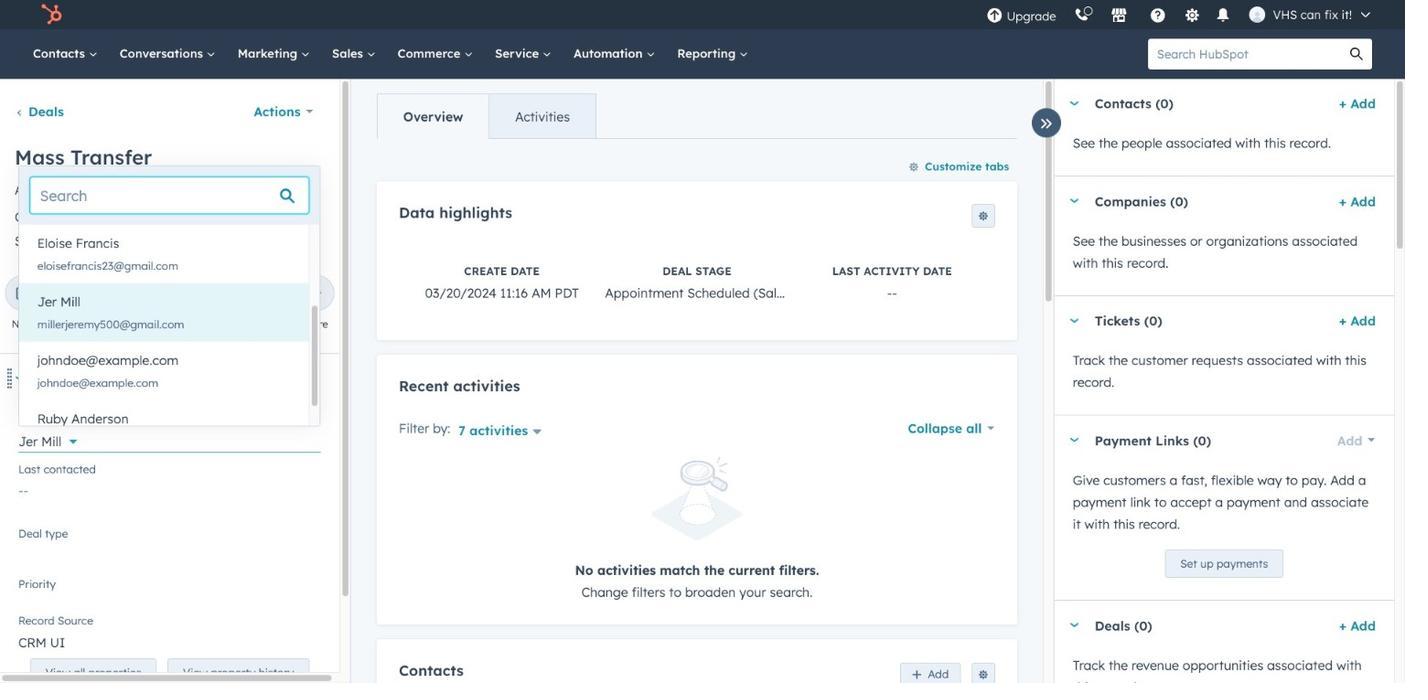 Task type: describe. For each thing, give the bounding box(es) containing it.
email image
[[74, 286, 90, 303]]

MM/DD/YYYY text field
[[87, 206, 217, 228]]

note image
[[15, 286, 32, 303]]

meeting image
[[249, 286, 266, 303]]

2 caret image from the top
[[1069, 318, 1080, 323]]

Search search field
[[30, 177, 309, 214]]

jacob simon image
[[1249, 6, 1266, 23]]

1 caret image from the top
[[1069, 101, 1080, 106]]



Task type: locate. For each thing, give the bounding box(es) containing it.
list box
[[19, 225, 320, 459]]

call image
[[132, 286, 149, 303]]

caret image
[[1069, 199, 1080, 203], [15, 376, 26, 381], [1069, 438, 1080, 443], [1069, 623, 1080, 628]]

task image
[[191, 286, 207, 303]]

navigation
[[377, 93, 596, 139]]

caret image
[[1069, 101, 1080, 106], [1069, 318, 1080, 323]]

menu
[[978, 0, 1383, 29]]

1 vertical spatial caret image
[[1069, 318, 1080, 323]]

Search HubSpot search field
[[1148, 38, 1341, 70]]

-- text field
[[18, 474, 321, 503]]

0 vertical spatial caret image
[[1069, 101, 1080, 106]]

more image
[[308, 286, 324, 303]]

marketplaces image
[[1111, 8, 1128, 25]]

alert
[[399, 458, 995, 603]]



Task type: vqa. For each thing, say whether or not it's contained in the screenshot.
list box
yes



